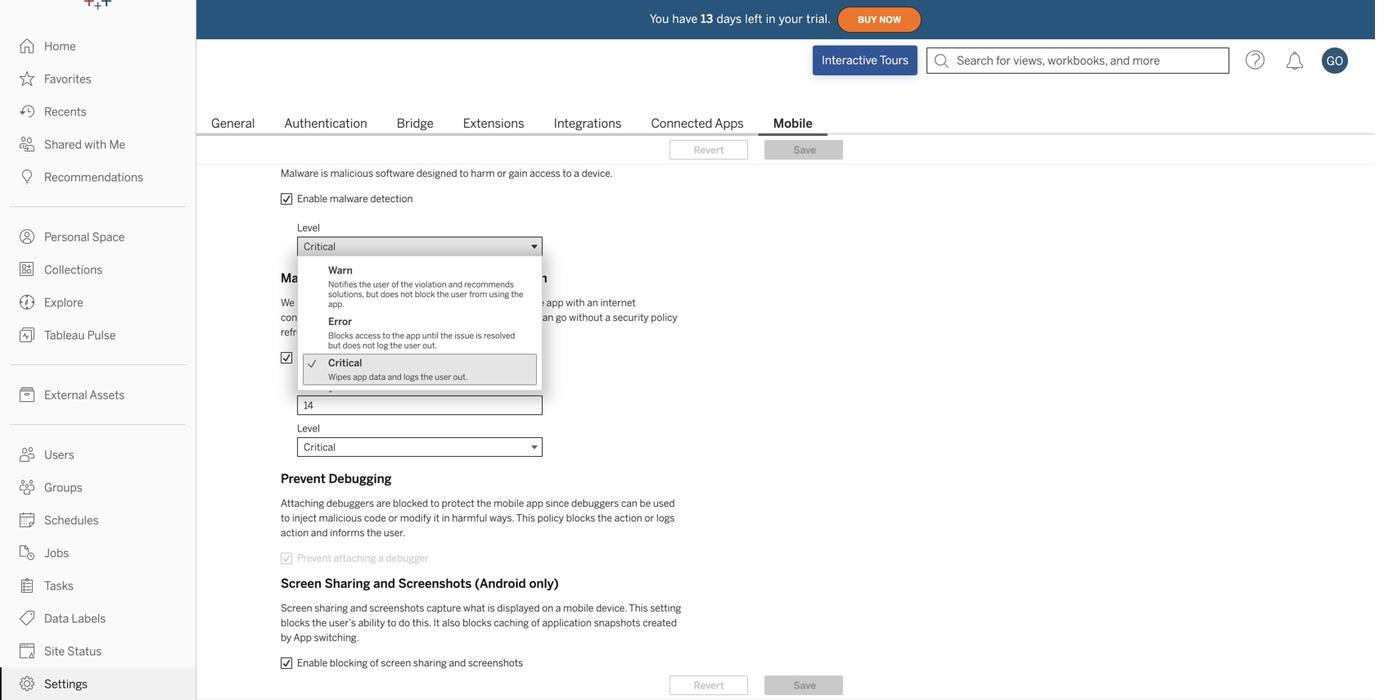 Task type: locate. For each thing, give the bounding box(es) containing it.
with inside we perform a security policy refresh when a user opens the app with an internet connection. specify the maximum number of days a user can go without a security policy refresh and continue to use the app.
[[566, 297, 585, 309]]

1 horizontal spatial refresh
[[410, 297, 442, 309]]

an
[[587, 297, 598, 309]]

critical inside dropdown button
[[304, 241, 336, 252]]

this right ways.
[[516, 512, 535, 524]]

0 vertical spatial access
[[530, 167, 561, 179]]

out.
[[423, 341, 437, 350], [453, 372, 468, 382]]

is right what
[[488, 602, 495, 614]]

1 vertical spatial offline
[[342, 381, 369, 393]]

data labels
[[44, 612, 106, 626]]

1 enable from the top
[[297, 193, 328, 205]]

wipes
[[328, 372, 351, 382]]

out. up enforce max days offline without policy refresh
[[423, 341, 437, 350]]

1 vertical spatial logs
[[657, 512, 675, 524]]

0 horizontal spatial but
[[328, 341, 341, 350]]

app left since
[[527, 497, 544, 509]]

1 horizontal spatial security
[[613, 312, 649, 323]]

with
[[84, 138, 107, 151], [566, 297, 585, 309]]

screen inside screen sharing and screenshots capture what is displayed on a mobile device. this setting blocks the user's ability to do this. it also blocks caching of application snapshots created by app switching.
[[281, 602, 312, 614]]

critical up prevent debugging
[[304, 441, 336, 453]]

days right max
[[318, 381, 339, 393]]

1 horizontal spatial this
[[629, 602, 648, 614]]

max days offline
[[297, 381, 369, 393]]

1 vertical spatial with
[[566, 297, 585, 309]]

your
[[779, 12, 803, 26]]

1 vertical spatial enable
[[297, 657, 328, 669]]

0 vertical spatial revert
[[694, 144, 724, 156]]

screenshots down screen sharing and screenshots capture what is displayed on a mobile device. this setting blocks the user's ability to do this. it also blocks caching of application snapshots created by app switching.
[[468, 657, 523, 669]]

main content
[[197, 0, 1376, 700]]

is right malware
[[321, 167, 328, 179]]

of inside we perform a security policy refresh when a user opens the app with an internet connection. specify the maximum number of days a user can go without a security policy refresh and continue to use the app.
[[473, 312, 482, 323]]

tasks
[[44, 579, 74, 593]]

prevent up attaching
[[281, 472, 326, 486]]

debuggers
[[327, 497, 374, 509], [572, 497, 619, 509]]

and down the connection.
[[315, 326, 332, 338]]

collections link
[[0, 253, 196, 286]]

security up specify
[[343, 297, 379, 309]]

1 revert from the top
[[694, 144, 724, 156]]

0 vertical spatial mobile
[[494, 497, 524, 509]]

logs down the used
[[657, 512, 675, 524]]

Max days offline text field
[[297, 395, 543, 415]]

gain
[[509, 167, 528, 179]]

critical up wipes
[[328, 357, 362, 369]]

the inside screen sharing and screenshots capture what is displayed on a mobile device. this setting blocks the user's ability to do this. it also blocks caching of application snapshots created by app switching.
[[312, 617, 327, 629]]

0 vertical spatial sharing
[[315, 602, 348, 614]]

designed
[[417, 167, 457, 179]]

2 horizontal spatial refresh
[[473, 352, 505, 364]]

enforce
[[297, 352, 332, 364]]

and inside "attaching debuggers are blocked to protect the mobile app since debuggers can be used to inject malicious code or modify it in harmful ways. this policy blocks the action or logs action and informs the user."
[[311, 527, 328, 539]]

2 horizontal spatial blocks
[[566, 512, 596, 524]]

enable malware detection
[[297, 193, 413, 205]]

0 horizontal spatial screenshots
[[369, 602, 424, 614]]

used
[[653, 497, 675, 509]]

external assets link
[[0, 378, 196, 411]]

level list box
[[298, 256, 542, 390]]

of down displayed
[[531, 617, 540, 629]]

0 horizontal spatial can
[[537, 312, 554, 323]]

2 debuggers from the left
[[572, 497, 619, 509]]

screen left sharing
[[281, 576, 322, 591]]

0 vertical spatial revert button
[[670, 140, 748, 160]]

device. up snapshots in the bottom of the page
[[596, 602, 627, 614]]

0 vertical spatial malicious
[[330, 167, 373, 179]]

1 vertical spatial revert button
[[670, 676, 748, 695]]

0 horizontal spatial mobile
[[494, 497, 524, 509]]

1 vertical spatial app.
[[422, 326, 441, 338]]

access inside main content
[[530, 167, 561, 179]]

1 vertical spatial malicious
[[319, 512, 362, 524]]

critical up warn
[[304, 241, 336, 252]]

inject
[[292, 512, 317, 524]]

sharing up user's
[[315, 602, 348, 614]]

blocks inside "attaching debuggers are blocked to protect the mobile app since debuggers can be used to inject malicious code or modify it in harmful ways. this policy blocks the action or logs action and informs the user."
[[566, 512, 596, 524]]

is inside "warn notifies the user of the violation and recommends solutions, but does not block the user from using the app. error blocks access to the app until the issue is resolved but does not log the user out. critical wipes app data and logs the user out."
[[476, 331, 482, 341]]

level for critical dropdown button at left top
[[297, 222, 320, 234]]

2 vertical spatial refresh
[[473, 352, 505, 364]]

bridge
[[397, 116, 434, 131]]

0 vertical spatial prevent
[[281, 472, 326, 486]]

1 vertical spatial sharing
[[413, 657, 447, 669]]

but down days on the left top
[[366, 289, 379, 299]]

connected
[[651, 116, 713, 131]]

enable for enable malware detection
[[297, 193, 328, 205]]

1 vertical spatial is
[[476, 331, 482, 341]]

13
[[701, 12, 714, 26]]

offline down 'log'
[[379, 352, 406, 364]]

offline
[[379, 352, 406, 364], [342, 381, 369, 393]]

or
[[497, 167, 507, 179], [388, 512, 398, 524], [645, 512, 654, 524]]

and up the ability at the left bottom of page
[[350, 602, 367, 614]]

0 vertical spatial without
[[569, 312, 603, 323]]

to left inject in the bottom of the page
[[281, 512, 290, 524]]

0 vertical spatial app.
[[328, 299, 344, 309]]

0 vertical spatial enable
[[297, 193, 328, 205]]

1 debuggers from the left
[[327, 497, 374, 509]]

logs inside "warn notifies the user of the violation and recommends solutions, but does not block the user from using the app. error blocks access to the app until the issue is resolved but does not log the user out. critical wipes app data and logs the user out."
[[404, 372, 419, 382]]

1 horizontal spatial not
[[401, 289, 413, 299]]

favorites
[[44, 72, 91, 86]]

0 vertical spatial logs
[[404, 372, 419, 382]]

days up resolved
[[485, 312, 506, 323]]

critical for critical popup button
[[304, 441, 336, 453]]

sharing inside screen sharing and screenshots capture what is displayed on a mobile device. this setting blocks the user's ability to do this. it also blocks caching of application snapshots created by app switching.
[[315, 602, 348, 614]]

security
[[343, 297, 379, 309], [613, 312, 649, 323]]

1 horizontal spatial offline
[[379, 352, 406, 364]]

2 enable from the top
[[297, 657, 328, 669]]

to
[[460, 167, 469, 179], [563, 167, 572, 179], [375, 326, 384, 338], [383, 331, 390, 341], [430, 497, 440, 509], [281, 512, 290, 524], [387, 617, 397, 629]]

1 vertical spatial level
[[297, 422, 320, 434]]

of inside screen sharing and screenshots capture what is displayed on a mobile device. this setting blocks the user's ability to do this. it also blocks caching of application snapshots created by app switching.
[[531, 617, 540, 629]]

0 horizontal spatial refresh
[[281, 326, 313, 338]]

0 vertical spatial screenshots
[[369, 602, 424, 614]]

1 vertical spatial refresh
[[281, 326, 313, 338]]

1 horizontal spatial in
[[766, 12, 776, 26]]

1 vertical spatial prevent
[[297, 552, 332, 564]]

favorites link
[[0, 62, 196, 95]]

0 vertical spatial can
[[537, 312, 554, 323]]

you
[[650, 12, 669, 26]]

days
[[342, 271, 370, 286]]

this inside "attaching debuggers are blocked to protect the mobile app since debuggers can be used to inject malicious code or modify it in harmful ways. this policy blocks the action or logs action and informs the user."
[[516, 512, 535, 524]]

app. down maximum
[[422, 326, 441, 338]]

app inside "attaching debuggers are blocked to protect the mobile app since debuggers can be used to inject malicious code or modify it in harmful ways. this policy blocks the action or logs action and informs the user."
[[527, 497, 544, 509]]

user right days on the left top
[[373, 280, 390, 289]]

enable
[[297, 193, 328, 205], [297, 657, 328, 669]]

1 horizontal spatial debuggers
[[572, 497, 619, 509]]

1 vertical spatial screenshots
[[468, 657, 523, 669]]

access down specify
[[355, 331, 381, 341]]

app. inside "warn notifies the user of the violation and recommends solutions, but does not block the user from using the app. error blocks access to the app until the issue is resolved but does not log the user out. critical wipes app data and logs the user out."
[[328, 299, 344, 309]]

authentication
[[284, 116, 367, 131]]

blocking
[[330, 657, 368, 669]]

1 vertical spatial mobile
[[563, 602, 594, 614]]

1 horizontal spatial screenshots
[[468, 657, 523, 669]]

0 horizontal spatial app.
[[328, 299, 344, 309]]

to inside we perform a security policy refresh when a user opens the app with an internet connection. specify the maximum number of days a user can go without a security policy refresh and continue to use the app.
[[375, 326, 384, 338]]

0 vertical spatial level
[[297, 222, 320, 234]]

sharing right screen
[[413, 657, 447, 669]]

are
[[376, 497, 391, 509]]

of left block
[[392, 280, 399, 289]]

0 vertical spatial not
[[401, 289, 413, 299]]

and inside we perform a security policy refresh when a user opens the app with an internet connection. specify the maximum number of days a user can go without a security policy refresh and continue to use the app.
[[315, 326, 332, 338]]

this up snapshots in the bottom of the page
[[629, 602, 648, 614]]

warn notifies the user of the violation and recommends solutions, but does not block the user from using the app. error blocks access to the app until the issue is resolved but does not log the user out. critical wipes app data and logs the user out.
[[328, 264, 524, 382]]

2 vertical spatial is
[[488, 602, 495, 614]]

and inside screen sharing and screenshots capture what is displayed on a mobile device. this setting blocks the user's ability to do this. it also blocks caching of application snapshots created by app switching.
[[350, 602, 367, 614]]

home link
[[0, 29, 196, 62]]

schedules link
[[0, 504, 196, 536]]

policy
[[465, 271, 499, 286]]

without
[[569, 312, 603, 323], [408, 352, 442, 364]]

personal
[[44, 230, 90, 244]]

revert button down connected apps
[[670, 140, 748, 160]]

days right 13
[[717, 12, 742, 26]]

user down recommends
[[478, 297, 498, 309]]

0 horizontal spatial security
[[343, 297, 379, 309]]

with left me
[[84, 138, 107, 151]]

0 vertical spatial device.
[[582, 167, 613, 179]]

not left 'log'
[[363, 341, 375, 350]]

critical inside popup button
[[304, 441, 336, 453]]

buy now
[[858, 15, 902, 25]]

does down continue at left top
[[343, 341, 361, 350]]

prevent debugging
[[281, 472, 392, 486]]

enable down app
[[297, 657, 328, 669]]

a down integrations
[[574, 167, 580, 179]]

of up the issue
[[473, 312, 482, 323]]

action down inject in the bottom of the page
[[281, 527, 309, 539]]

level up maximum
[[297, 222, 320, 234]]

critical for critical dropdown button at left top
[[304, 241, 336, 252]]

0 horizontal spatial access
[[355, 331, 381, 341]]

0 vertical spatial screen
[[281, 576, 322, 591]]

is right the issue
[[476, 331, 482, 341]]

of
[[392, 280, 399, 289], [473, 312, 482, 323], [531, 617, 540, 629], [370, 657, 379, 669]]

screen up app
[[281, 602, 312, 614]]

2 level from the top
[[297, 422, 320, 434]]

specify
[[336, 312, 369, 323]]

1 vertical spatial device.
[[596, 602, 627, 614]]

external
[[44, 389, 87, 402]]

and
[[449, 280, 463, 289], [315, 326, 332, 338], [388, 372, 402, 382], [311, 527, 328, 539], [374, 576, 395, 591], [350, 602, 367, 614], [449, 657, 466, 669]]

mobile
[[774, 116, 813, 131]]

can left be on the bottom of page
[[621, 497, 638, 509]]

1 vertical spatial screen
[[281, 602, 312, 614]]

on
[[542, 602, 554, 614]]

1 vertical spatial does
[[343, 341, 361, 350]]

1 horizontal spatial mobile
[[563, 602, 594, 614]]

access inside "warn notifies the user of the violation and recommends solutions, but does not block the user from using the app. error blocks access to the app until the issue is resolved but does not log the user out. critical wipes app data and logs the user out."
[[355, 331, 381, 341]]

a right on on the bottom left of page
[[556, 602, 561, 614]]

0 vertical spatial this
[[516, 512, 535, 524]]

app. up 'error'
[[328, 299, 344, 309]]

interactive
[[822, 54, 878, 67]]

main content containing general
[[197, 0, 1376, 700]]

Search for views, workbooks, and more text field
[[927, 47, 1230, 74]]

not down the maximum days offline without policy refresh
[[401, 289, 413, 299]]

assets
[[90, 389, 125, 402]]

caching
[[494, 617, 529, 629]]

refresh down the connection.
[[281, 326, 313, 338]]

application
[[542, 617, 592, 629]]

1 vertical spatial can
[[621, 497, 638, 509]]

0 horizontal spatial is
[[321, 167, 328, 179]]

1 vertical spatial this
[[629, 602, 648, 614]]

is inside screen sharing and screenshots capture what is displayed on a mobile device. this setting blocks the user's ability to do this. it also blocks caching of application snapshots created by app switching.
[[488, 602, 495, 614]]

2 screen from the top
[[281, 602, 312, 614]]

2 horizontal spatial is
[[488, 602, 495, 614]]

navigation
[[197, 111, 1376, 136]]

refresh down violation
[[410, 297, 442, 309]]

app up go
[[547, 297, 564, 309]]

connected apps
[[651, 116, 744, 131]]

1 horizontal spatial out.
[[453, 372, 468, 382]]

enable down malware
[[297, 193, 328, 205]]

1 vertical spatial in
[[442, 512, 450, 524]]

access right gain on the top
[[530, 167, 561, 179]]

blocks down what
[[463, 617, 492, 629]]

without down until
[[408, 352, 442, 364]]

tasks link
[[0, 569, 196, 602]]

revert button down created
[[670, 676, 748, 695]]

ways.
[[490, 512, 514, 524]]

max
[[334, 352, 353, 364]]

without down an
[[569, 312, 603, 323]]

to left do
[[387, 617, 397, 629]]

security down internet
[[613, 312, 649, 323]]

can left go
[[537, 312, 554, 323]]

1 horizontal spatial does
[[381, 289, 399, 299]]

1 horizontal spatial with
[[566, 297, 585, 309]]

app.
[[328, 299, 344, 309], [422, 326, 441, 338]]

prevent left attaching on the bottom left
[[297, 552, 332, 564]]

modify
[[400, 512, 432, 524]]

0 vertical spatial does
[[381, 289, 399, 299]]

1 level from the top
[[297, 222, 320, 234]]

critical inside "warn notifies the user of the violation and recommends solutions, but does not block the user from using the app. error blocks access to the app until the issue is resolved but does not log the user out. critical wipes app data and logs the user out."
[[328, 357, 362, 369]]

access
[[530, 167, 561, 179], [355, 331, 381, 341]]

device. inside screen sharing and screenshots capture what is displayed on a mobile device. this setting blocks the user's ability to do this. it also blocks caching of application snapshots created by app switching.
[[596, 602, 627, 614]]

1 vertical spatial out.
[[453, 372, 468, 382]]

in right it
[[442, 512, 450, 524]]

blocks up app
[[281, 617, 310, 629]]

0 horizontal spatial debuggers
[[327, 497, 374, 509]]

notifies
[[328, 280, 357, 289]]

1 vertical spatial revert
[[694, 679, 724, 691]]

2 vertical spatial critical
[[304, 441, 336, 453]]

or up user.
[[388, 512, 398, 524]]

1 vertical spatial access
[[355, 331, 381, 341]]

screen sharing and screenshots (android only)
[[281, 576, 559, 591]]

in right left
[[766, 12, 776, 26]]

internet
[[601, 297, 636, 309]]

apps
[[715, 116, 744, 131]]

1 screen from the top
[[281, 576, 322, 591]]

trial.
[[807, 12, 831, 26]]

0 horizontal spatial without
[[408, 352, 442, 364]]

1 horizontal spatial can
[[621, 497, 638, 509]]

logs down enforce max days offline without policy refresh
[[404, 372, 419, 382]]

1 vertical spatial security
[[613, 312, 649, 323]]

settings
[[44, 678, 88, 691]]

to up 'log'
[[375, 326, 384, 338]]

1 horizontal spatial but
[[366, 289, 379, 299]]

mobile inside "attaching debuggers are blocked to protect the mobile app since debuggers can be used to inject malicious code or modify it in harmful ways. this policy blocks the action or logs action and informs the user."
[[494, 497, 524, 509]]

malicious
[[330, 167, 373, 179], [319, 512, 362, 524]]

or down be on the bottom of page
[[645, 512, 654, 524]]

and down inject in the bottom of the page
[[311, 527, 328, 539]]

explore link
[[0, 286, 196, 319]]

user up max days offline text field
[[435, 372, 451, 382]]

action down be on the bottom of page
[[615, 512, 643, 524]]

device. down integrations
[[582, 167, 613, 179]]

or left gain on the top
[[497, 167, 507, 179]]

only)
[[529, 576, 559, 591]]

1 horizontal spatial access
[[530, 167, 561, 179]]

screenshots inside screen sharing and screenshots capture what is displayed on a mobile device. this setting blocks the user's ability to do this. it also blocks caching of application snapshots created by app switching.
[[369, 602, 424, 614]]

home
[[44, 40, 76, 53]]

0 horizontal spatial out.
[[423, 341, 437, 350]]

app. inside we perform a security policy refresh when a user opens the app with an internet connection. specify the maximum number of days a user can go without a security policy refresh and continue to use the app.
[[422, 326, 441, 338]]

1 vertical spatial without
[[408, 352, 442, 364]]

1 vertical spatial critical
[[328, 357, 362, 369]]

0 vertical spatial with
[[84, 138, 107, 151]]

offline down the max
[[342, 381, 369, 393]]

1 horizontal spatial action
[[615, 512, 643, 524]]

to up enforce max days offline without policy refresh
[[383, 331, 390, 341]]

to inside screen sharing and screenshots capture what is displayed on a mobile device. this setting blocks the user's ability to do this. it also blocks caching of application snapshots created by app switching.
[[387, 617, 397, 629]]

and up the when
[[449, 280, 463, 289]]

can
[[537, 312, 554, 323], [621, 497, 638, 509]]

0 vertical spatial is
[[321, 167, 328, 179]]

screen sharing and screenshots capture what is displayed on a mobile device. this setting blocks the user's ability to do this. it also blocks caching of application snapshots created by app switching.
[[281, 602, 681, 644]]

refresh down resolved
[[473, 352, 505, 364]]

screen for screen sharing and screenshots (android only)
[[281, 576, 322, 591]]

0 vertical spatial action
[[615, 512, 643, 524]]

but up the max
[[328, 341, 341, 350]]

integrations
[[554, 116, 622, 131]]

out. down the issue
[[453, 372, 468, 382]]

refresh
[[503, 271, 547, 286]]

debuggers right since
[[572, 497, 619, 509]]

site status
[[44, 645, 102, 658]]

with left an
[[566, 297, 585, 309]]

blocks down since
[[566, 512, 596, 524]]

malicious up malware
[[330, 167, 373, 179]]

1 horizontal spatial app.
[[422, 326, 441, 338]]

malicious up informs at the bottom left of the page
[[319, 512, 362, 524]]

1 horizontal spatial logs
[[657, 512, 675, 524]]

0 horizontal spatial not
[[363, 341, 375, 350]]

1 horizontal spatial is
[[476, 331, 482, 341]]

0 horizontal spatial sharing
[[315, 602, 348, 614]]

0 horizontal spatial with
[[84, 138, 107, 151]]

logs
[[404, 372, 419, 382], [657, 512, 675, 524]]

1 horizontal spatial without
[[569, 312, 603, 323]]

does down offline
[[381, 289, 399, 299]]

level down max
[[297, 422, 320, 434]]

software
[[376, 167, 414, 179]]

0 horizontal spatial in
[[442, 512, 450, 524]]

attaching debuggers are blocked to protect the mobile app since debuggers can be used to inject malicious code or modify it in harmful ways. this policy blocks the action or logs action and informs the user.
[[281, 497, 675, 539]]

extensions
[[463, 116, 525, 131]]

malicious inside "attaching debuggers are blocked to protect the mobile app since debuggers can be used to inject malicious code or modify it in harmful ways. this policy blocks the action or logs action and informs the user."
[[319, 512, 362, 524]]

1 horizontal spatial blocks
[[463, 617, 492, 629]]



Task type: describe. For each thing, give the bounding box(es) containing it.
settings link
[[0, 667, 196, 700]]

a down opens in the top of the page
[[508, 312, 513, 323]]

debugging
[[329, 472, 392, 486]]

go
[[556, 312, 567, 323]]

a right the when
[[470, 297, 476, 309]]

mobile inside screen sharing and screenshots capture what is displayed on a mobile device. this setting blocks the user's ability to do this. it also blocks caching of application snapshots created by app switching.
[[563, 602, 594, 614]]

in inside "attaching debuggers are blocked to protect the mobile app since debuggers can be used to inject malicious code or modify it in harmful ways. this policy blocks the action or logs action and informs the user."
[[442, 512, 450, 524]]

created
[[643, 617, 677, 629]]

without inside we perform a security policy refresh when a user opens the app with an internet connection. specify the maximum number of days a user can go without a security policy refresh and continue to use the app.
[[569, 312, 603, 323]]

sub-spaces tab list
[[197, 115, 1376, 136]]

users
[[44, 448, 74, 462]]

jobs link
[[0, 536, 196, 569]]

collections
[[44, 263, 103, 277]]

navigation containing general
[[197, 111, 1376, 136]]

displayed
[[497, 602, 540, 614]]

snapshots
[[594, 617, 641, 629]]

prevent attaching a debugger
[[297, 552, 429, 564]]

data
[[44, 612, 69, 626]]

we perform a security policy refresh when a user opens the app with an internet connection. specify the maximum number of days a user can go without a security policy refresh and continue to use the app.
[[281, 297, 678, 338]]

level for critical popup button
[[297, 422, 320, 434]]

schedules
[[44, 514, 99, 527]]

of left screen
[[370, 657, 379, 669]]

pulse
[[87, 329, 116, 342]]

a down the notifies
[[336, 297, 341, 309]]

days inside we perform a security policy refresh when a user opens the app with an internet connection. specify the maximum number of days a user can go without a security policy refresh and continue to use the app.
[[485, 312, 506, 323]]

user left from
[[451, 289, 468, 299]]

0 horizontal spatial or
[[388, 512, 398, 524]]

tableau
[[44, 329, 85, 342]]

blocked
[[393, 497, 428, 509]]

2 revert button from the top
[[670, 676, 748, 695]]

a right attaching on the bottom left
[[378, 552, 384, 564]]

what
[[463, 602, 485, 614]]

recents link
[[0, 95, 196, 128]]

detection
[[370, 193, 413, 205]]

and down prevent attaching a debugger
[[374, 576, 395, 591]]

0 vertical spatial out.
[[423, 341, 437, 350]]

0 vertical spatial in
[[766, 12, 776, 26]]

connection.
[[281, 312, 333, 323]]

recents
[[44, 105, 87, 119]]

general
[[211, 116, 255, 131]]

with inside main navigation. press the up and down arrow keys to access links. element
[[84, 138, 107, 151]]

tableau pulse link
[[0, 319, 196, 351]]

switching.
[[314, 632, 359, 644]]

app inside we perform a security policy refresh when a user opens the app with an internet connection. specify the maximum number of days a user can go without a security policy refresh and continue to use the app.
[[547, 297, 564, 309]]

using
[[489, 289, 509, 299]]

debugger
[[386, 552, 429, 564]]

sharing
[[325, 576, 370, 591]]

malware is malicious software designed to harm or gain access to a device.
[[281, 167, 613, 179]]

screen for screen sharing and screenshots capture what is displayed on a mobile device. this setting blocks the user's ability to do this. it also blocks caching of application snapshots created by app switching.
[[281, 602, 312, 614]]

a down internet
[[605, 312, 611, 323]]

shared
[[44, 138, 82, 151]]

this inside screen sharing and screenshots capture what is displayed on a mobile device. this setting blocks the user's ability to do this. it also blocks caching of application snapshots created by app switching.
[[629, 602, 648, 614]]

0 horizontal spatial blocks
[[281, 617, 310, 629]]

to up it
[[430, 497, 440, 509]]

until
[[422, 331, 439, 341]]

1 horizontal spatial sharing
[[413, 657, 447, 669]]

error
[[328, 316, 352, 328]]

do
[[399, 617, 410, 629]]

1 horizontal spatial or
[[497, 167, 507, 179]]

explore
[[44, 296, 83, 310]]

buy
[[858, 15, 877, 25]]

tours
[[880, 54, 909, 67]]

resolved
[[484, 331, 515, 341]]

malware
[[281, 167, 319, 179]]

user.
[[384, 527, 406, 539]]

can inside we perform a security policy refresh when a user opens the app with an internet connection. specify the maximum number of days a user can go without a security policy refresh and continue to use the app.
[[537, 312, 554, 323]]

app
[[294, 632, 312, 644]]

data labels link
[[0, 602, 196, 635]]

recommendations link
[[0, 160, 196, 193]]

groups
[[44, 481, 82, 495]]

data
[[369, 372, 386, 382]]

maximum
[[281, 271, 339, 286]]

0 vertical spatial security
[[343, 297, 379, 309]]

can inside "attaching debuggers are blocked to protect the mobile app since debuggers can be used to inject malicious code or modify it in harmful ways. this policy blocks the action or logs action and informs the user."
[[621, 497, 638, 509]]

main navigation. press the up and down arrow keys to access links. element
[[0, 29, 196, 700]]

1 revert button from the top
[[670, 140, 748, 160]]

to right gain on the top
[[563, 167, 572, 179]]

to inside "warn notifies the user of the violation and recommends solutions, but does not block the user from using the app. error blocks access to the app until the issue is resolved but does not log the user out. critical wipes app data and logs the user out."
[[383, 331, 390, 341]]

site status link
[[0, 635, 196, 667]]

logs inside "attaching debuggers are blocked to protect the mobile app since debuggers can be used to inject malicious code or modify it in harmful ways. this policy blocks the action or logs action and informs the user."
[[657, 512, 675, 524]]

to left "harm"
[[460, 167, 469, 179]]

1 vertical spatial not
[[363, 341, 375, 350]]

informs
[[330, 527, 365, 539]]

enforce max days offline without policy refresh
[[297, 352, 505, 364]]

days right the max
[[355, 352, 376, 364]]

user up enforce max days offline without policy refresh
[[404, 341, 421, 350]]

0 horizontal spatial offline
[[342, 381, 369, 393]]

be
[[640, 497, 651, 509]]

1 vertical spatial but
[[328, 341, 341, 350]]

and down 'also'
[[449, 657, 466, 669]]

log
[[377, 341, 388, 350]]

when
[[444, 297, 468, 309]]

0 vertical spatial offline
[[379, 352, 406, 364]]

warn
[[328, 264, 353, 276]]

personal space link
[[0, 220, 196, 253]]

app left until
[[406, 331, 420, 341]]

without
[[415, 271, 462, 286]]

you have 13 days left in your trial.
[[650, 12, 831, 26]]

2 revert from the top
[[694, 679, 724, 691]]

a inside screen sharing and screenshots capture what is displayed on a mobile device. this setting blocks the user's ability to do this. it also blocks caching of application snapshots created by app switching.
[[556, 602, 561, 614]]

0 vertical spatial refresh
[[410, 297, 442, 309]]

ability
[[358, 617, 385, 629]]

0 horizontal spatial does
[[343, 341, 361, 350]]

it
[[434, 512, 440, 524]]

perform
[[297, 297, 333, 309]]

jobs
[[44, 547, 69, 560]]

policy inside "attaching debuggers are blocked to protect the mobile app since debuggers can be used to inject malicious code or modify it in harmful ways. this policy blocks the action or logs action and informs the user."
[[538, 512, 564, 524]]

user's
[[329, 617, 356, 629]]

space
[[92, 230, 125, 244]]

maximum
[[388, 312, 434, 323]]

of inside "warn notifies the user of the violation and recommends solutions, but does not block the user from using the app. error blocks access to the app until the issue is resolved but does not log the user out. critical wipes app data and logs the user out."
[[392, 280, 399, 289]]

have
[[673, 12, 698, 26]]

now
[[880, 15, 902, 25]]

opens
[[500, 297, 528, 309]]

2 horizontal spatial or
[[645, 512, 654, 524]]

me
[[109, 138, 125, 151]]

tableau pulse
[[44, 329, 116, 342]]

users link
[[0, 438, 196, 471]]

0 horizontal spatial action
[[281, 527, 309, 539]]

user down opens in the top of the page
[[515, 312, 535, 323]]

prevent for prevent attaching a debugger
[[297, 552, 332, 564]]

0 vertical spatial but
[[366, 289, 379, 299]]

app left data
[[353, 372, 367, 382]]

screenshots
[[398, 576, 472, 591]]

prevent for prevent debugging
[[281, 472, 326, 486]]

enable for enable blocking of screen sharing and screenshots
[[297, 657, 328, 669]]

continue
[[334, 326, 373, 338]]

external assets
[[44, 389, 125, 402]]

and right data
[[388, 372, 402, 382]]

protect
[[442, 497, 475, 509]]

malware
[[330, 193, 368, 205]]

recommends
[[464, 280, 514, 289]]



Task type: vqa. For each thing, say whether or not it's contained in the screenshot.
top Details
no



